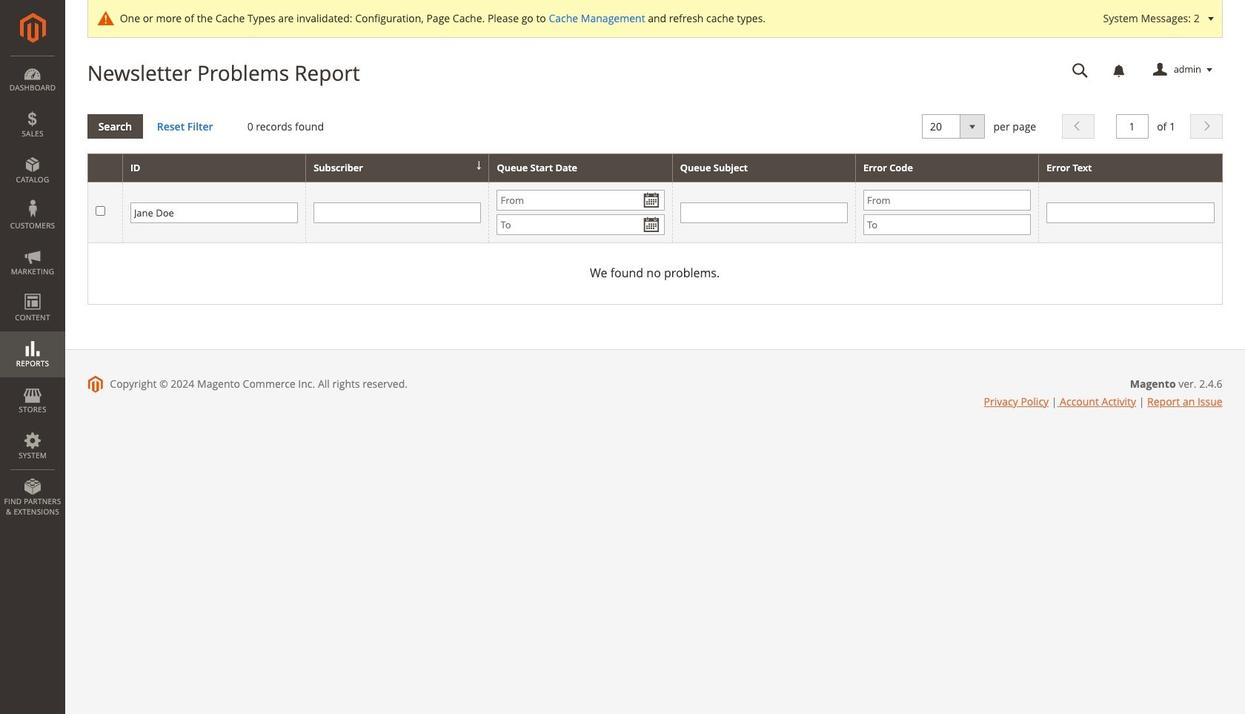 Task type: describe. For each thing, give the bounding box(es) containing it.
To text field
[[864, 215, 1032, 235]]

From text field
[[864, 190, 1032, 211]]

From text field
[[497, 190, 665, 211]]



Task type: locate. For each thing, give the bounding box(es) containing it.
magento admin panel image
[[20, 13, 46, 43]]

menu bar
[[0, 56, 65, 524]]

None text field
[[130, 202, 298, 223], [1047, 202, 1215, 223], [130, 202, 298, 223], [1047, 202, 1215, 223]]

None checkbox
[[95, 206, 105, 216]]

None text field
[[1062, 57, 1100, 83], [1116, 114, 1149, 138], [314, 202, 482, 223], [681, 202, 848, 223], [1062, 57, 1100, 83], [1116, 114, 1149, 138], [314, 202, 482, 223], [681, 202, 848, 223]]

To text field
[[497, 215, 665, 235]]



